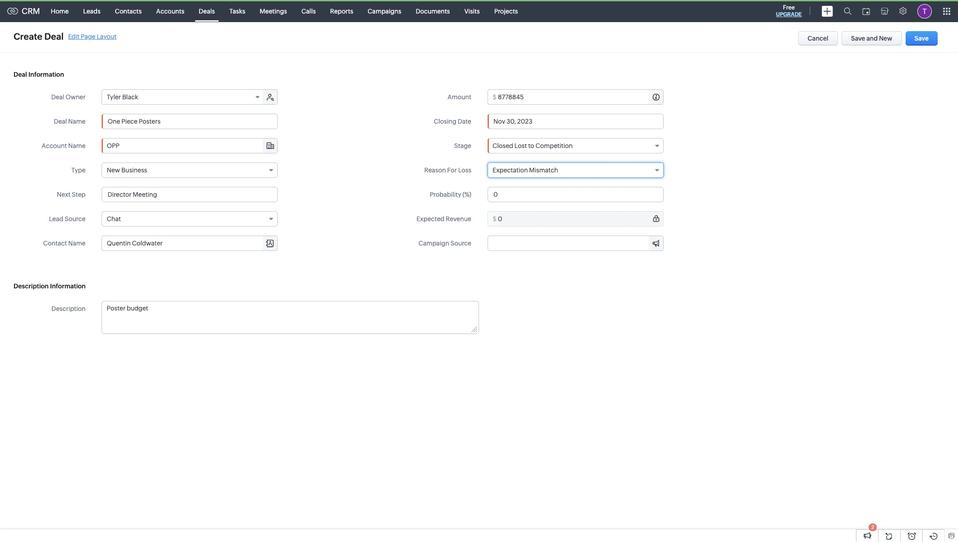 Task type: locate. For each thing, give the bounding box(es) containing it.
new left business
[[107, 167, 120, 174]]

name right account
[[68, 142, 86, 150]]

2
[[872, 525, 875, 531]]

probability (%)
[[430, 191, 472, 198]]

lead
[[49, 216, 63, 223]]

0 vertical spatial information
[[28, 71, 64, 78]]

deal owner
[[51, 94, 86, 101]]

1 vertical spatial source
[[451, 240, 472, 247]]

amount
[[448, 94, 472, 101]]

accounts
[[156, 7, 185, 15]]

$
[[493, 94, 497, 101], [493, 216, 497, 223]]

closed lost to competition
[[493, 142, 573, 150]]

information
[[28, 71, 64, 78], [50, 283, 86, 290]]

step
[[72, 191, 86, 198]]

0 vertical spatial new
[[880, 35, 893, 42]]

page
[[81, 33, 96, 40]]

information for deal information
[[28, 71, 64, 78]]

calls
[[302, 7, 316, 15]]

save
[[852, 35, 866, 42], [915, 35, 930, 42]]

deal up account name
[[54, 118, 67, 125]]

2 save from the left
[[915, 35, 930, 42]]

3 name from the top
[[68, 240, 86, 247]]

cancel
[[808, 35, 829, 42]]

deal for deal information
[[14, 71, 27, 78]]

competition
[[536, 142, 573, 150]]

source for campaign source
[[451, 240, 472, 247]]

save for save and new
[[852, 35, 866, 42]]

information down "contact name" on the left of page
[[50, 283, 86, 290]]

1 horizontal spatial description
[[51, 305, 86, 313]]

None field
[[102, 139, 278, 153], [102, 236, 278, 251], [489, 236, 664, 251], [102, 139, 278, 153], [102, 236, 278, 251], [489, 236, 664, 251]]

0 horizontal spatial source
[[65, 216, 86, 223]]

save down profile image
[[915, 35, 930, 42]]

deal down create
[[14, 71, 27, 78]]

1 vertical spatial $
[[493, 216, 497, 223]]

business
[[121, 167, 147, 174]]

name right contact
[[68, 240, 86, 247]]

0 vertical spatial source
[[65, 216, 86, 223]]

expected
[[417, 216, 445, 223]]

description
[[14, 283, 49, 290], [51, 305, 86, 313]]

None text field
[[498, 90, 664, 104], [102, 139, 278, 153], [102, 187, 278, 202], [498, 90, 664, 104], [102, 139, 278, 153], [102, 187, 278, 202]]

contact name
[[43, 240, 86, 247]]

date
[[458, 118, 472, 125]]

Closed Lost to Competition field
[[488, 138, 664, 154]]

for
[[448, 167, 457, 174]]

source for lead source
[[65, 216, 86, 223]]

lost
[[515, 142, 527, 150]]

and
[[867, 35, 879, 42]]

None text field
[[102, 114, 278, 129], [488, 187, 664, 202], [498, 212, 664, 226], [102, 236, 278, 251], [489, 236, 664, 251], [102, 302, 479, 334], [102, 114, 278, 129], [488, 187, 664, 202], [498, 212, 664, 226], [102, 236, 278, 251], [489, 236, 664, 251], [102, 302, 479, 334]]

(%)
[[463, 191, 472, 198]]

0 horizontal spatial description
[[14, 283, 49, 290]]

deal
[[44, 31, 64, 42], [14, 71, 27, 78], [51, 94, 64, 101], [54, 118, 67, 125]]

new inside button
[[880, 35, 893, 42]]

information up deal owner
[[28, 71, 64, 78]]

expectation
[[493, 167, 528, 174]]

name
[[68, 118, 86, 125], [68, 142, 86, 150], [68, 240, 86, 247]]

create menu element
[[817, 0, 839, 22]]

owner
[[66, 94, 86, 101]]

account name
[[42, 142, 86, 150]]

tasks
[[230, 7, 246, 15]]

name down owner
[[68, 118, 86, 125]]

profile element
[[913, 0, 938, 22]]

contacts
[[115, 7, 142, 15]]

0 vertical spatial name
[[68, 118, 86, 125]]

1 save from the left
[[852, 35, 866, 42]]

2 vertical spatial name
[[68, 240, 86, 247]]

MMM D, YYYY text field
[[488, 114, 664, 129]]

cancel button
[[799, 31, 839, 46]]

0 horizontal spatial new
[[107, 167, 120, 174]]

reports link
[[323, 0, 361, 22]]

1 name from the top
[[68, 118, 86, 125]]

edit
[[68, 33, 80, 40]]

reports
[[330, 7, 354, 15]]

accounts link
[[149, 0, 192, 22]]

1 $ from the top
[[493, 94, 497, 101]]

information for description information
[[50, 283, 86, 290]]

new
[[880, 35, 893, 42], [107, 167, 120, 174]]

name for account name
[[68, 142, 86, 150]]

name for contact name
[[68, 240, 86, 247]]

source right lead
[[65, 216, 86, 223]]

loss
[[459, 167, 472, 174]]

source down revenue
[[451, 240, 472, 247]]

campaign source
[[419, 240, 472, 247]]

mismatch
[[530, 167, 559, 174]]

$ right amount
[[493, 94, 497, 101]]

1 vertical spatial name
[[68, 142, 86, 150]]

2 $ from the top
[[493, 216, 497, 223]]

0 vertical spatial description
[[14, 283, 49, 290]]

new right the and on the top
[[880, 35, 893, 42]]

1 vertical spatial new
[[107, 167, 120, 174]]

description for description
[[51, 305, 86, 313]]

1 horizontal spatial source
[[451, 240, 472, 247]]

tasks link
[[222, 0, 253, 22]]

create menu image
[[822, 6, 834, 16]]

deal left owner
[[51, 94, 64, 101]]

lead source
[[49, 216, 86, 223]]

0 horizontal spatial save
[[852, 35, 866, 42]]

1 horizontal spatial new
[[880, 35, 893, 42]]

new business
[[107, 167, 147, 174]]

2 name from the top
[[68, 142, 86, 150]]

free upgrade
[[777, 4, 803, 18]]

deals link
[[192, 0, 222, 22]]

campaign
[[419, 240, 450, 247]]

free
[[784, 4, 796, 11]]

1 horizontal spatial save
[[915, 35, 930, 42]]

chat
[[107, 216, 121, 223]]

type
[[71, 167, 86, 174]]

layout
[[97, 33, 117, 40]]

save button
[[906, 31, 939, 46]]

contact
[[43, 240, 67, 247]]

Chat field
[[102, 211, 278, 227]]

source
[[65, 216, 86, 223], [451, 240, 472, 247]]

search element
[[839, 0, 858, 22]]

campaigns
[[368, 7, 402, 15]]

$ right revenue
[[493, 216, 497, 223]]

0 vertical spatial $
[[493, 94, 497, 101]]

1 vertical spatial description
[[51, 305, 86, 313]]

expectation mismatch
[[493, 167, 559, 174]]

save left the and on the top
[[852, 35, 866, 42]]

edit page layout link
[[68, 33, 117, 40]]

1 vertical spatial information
[[50, 283, 86, 290]]

next
[[57, 191, 71, 198]]

crm link
[[7, 6, 40, 16]]



Task type: vqa. For each thing, say whether or not it's contained in the screenshot.
Tasks link
yes



Task type: describe. For each thing, give the bounding box(es) containing it.
expected revenue
[[417, 216, 472, 223]]

probability
[[430, 191, 462, 198]]

meetings link
[[253, 0, 295, 22]]

leads
[[83, 7, 101, 15]]

Tyler Black field
[[102, 90, 264, 104]]

deal left edit
[[44, 31, 64, 42]]

stage
[[455, 142, 472, 150]]

profile image
[[918, 4, 933, 18]]

visits
[[465, 7, 480, 15]]

projects link
[[487, 0, 526, 22]]

account
[[42, 142, 67, 150]]

Expectation Mismatch field
[[488, 163, 664, 178]]

contacts link
[[108, 0, 149, 22]]

documents
[[416, 7, 450, 15]]

closed
[[493, 142, 514, 150]]

tyler
[[107, 94, 121, 101]]

documents link
[[409, 0, 458, 22]]

create
[[14, 31, 42, 42]]

deal name
[[54, 118, 86, 125]]

deal for deal owner
[[51, 94, 64, 101]]

$ for expected revenue
[[493, 216, 497, 223]]

tyler black
[[107, 94, 138, 101]]

closing
[[434, 118, 457, 125]]

next step
[[57, 191, 86, 198]]

save and new
[[852, 35, 893, 42]]

New Business field
[[102, 163, 278, 178]]

calls link
[[295, 0, 323, 22]]

create deal edit page layout
[[14, 31, 117, 42]]

home link
[[44, 0, 76, 22]]

calendar image
[[863, 7, 871, 15]]

revenue
[[446, 216, 472, 223]]

reason for loss
[[425, 167, 472, 174]]

projects
[[495, 7, 518, 15]]

save for save
[[915, 35, 930, 42]]

$ for amount
[[493, 94, 497, 101]]

home
[[51, 7, 69, 15]]

black
[[122, 94, 138, 101]]

deal information
[[14, 71, 64, 78]]

deal for deal name
[[54, 118, 67, 125]]

name for deal name
[[68, 118, 86, 125]]

to
[[529, 142, 535, 150]]

crm
[[22, 6, 40, 16]]

reason
[[425, 167, 446, 174]]

upgrade
[[777, 11, 803, 18]]

campaigns link
[[361, 0, 409, 22]]

meetings
[[260, 7, 287, 15]]

description information
[[14, 283, 86, 290]]

save and new button
[[842, 31, 903, 46]]

visits link
[[458, 0, 487, 22]]

search image
[[845, 7, 852, 15]]

closing date
[[434, 118, 472, 125]]

description for description information
[[14, 283, 49, 290]]

leads link
[[76, 0, 108, 22]]

deals
[[199, 7, 215, 15]]

new inside field
[[107, 167, 120, 174]]



